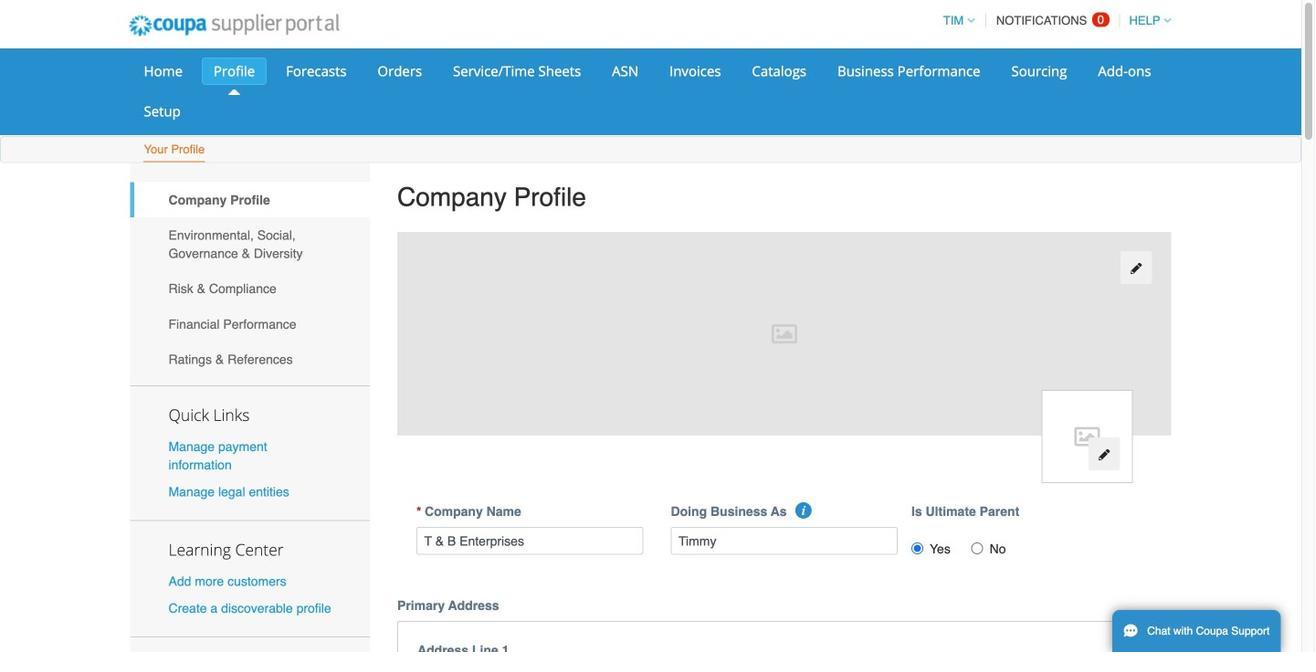 Task type: describe. For each thing, give the bounding box(es) containing it.
background image
[[397, 232, 1171, 436]]

additional information image
[[795, 502, 812, 519]]

coupa supplier portal image
[[116, 3, 352, 48]]

change image image for background image
[[1130, 262, 1143, 275]]



Task type: vqa. For each thing, say whether or not it's contained in the screenshot.
left Change image
yes



Task type: locate. For each thing, give the bounding box(es) containing it.
None text field
[[416, 527, 643, 555]]

0 vertical spatial change image image
[[1130, 262, 1143, 275]]

change image image for logo
[[1098, 448, 1111, 461]]

change image image
[[1130, 262, 1143, 275], [1098, 448, 1111, 461]]

None radio
[[911, 543, 923, 554]]

navigation
[[935, 3, 1171, 38]]

0 horizontal spatial change image image
[[1098, 448, 1111, 461]]

None radio
[[971, 543, 983, 554]]

logo image
[[1042, 390, 1133, 483]]

1 vertical spatial change image image
[[1098, 448, 1111, 461]]

None text field
[[671, 527, 898, 555]]

1 horizontal spatial change image image
[[1130, 262, 1143, 275]]



